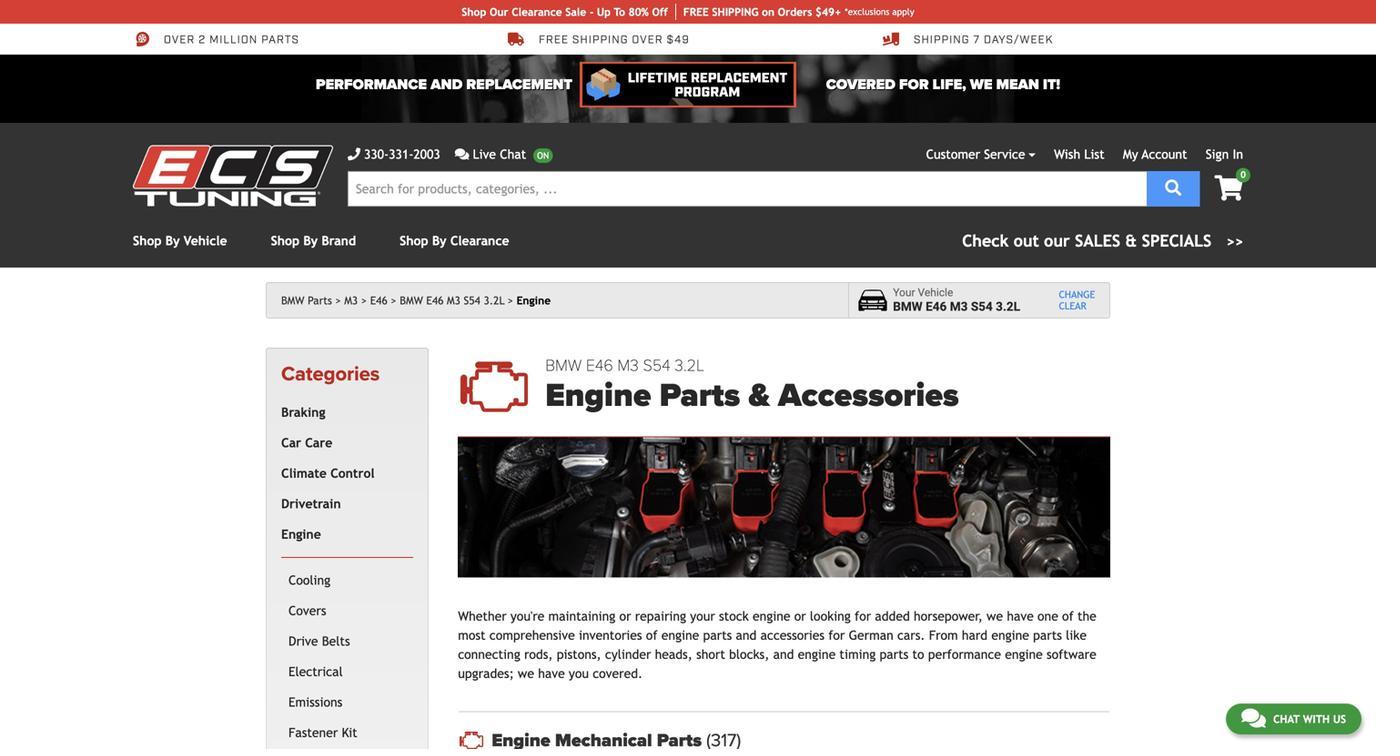 Task type: locate. For each thing, give the bounding box(es) containing it.
sign in
[[1206, 147, 1244, 162]]

1 horizontal spatial &
[[1126, 231, 1138, 250]]

climate control link
[[278, 458, 410, 489]]

covered
[[827, 76, 896, 93]]

your
[[894, 287, 916, 299]]

0 vertical spatial we
[[987, 609, 1004, 624]]

1 vertical spatial of
[[646, 629, 658, 643]]

m3 inside your vehicle bmw e46 m3 s54 3.2l
[[950, 300, 968, 314]]

1 by from the left
[[166, 234, 180, 248]]

bmw for bmw e46 m3 s54 3.2l engine parts & accessories
[[546, 356, 582, 376]]

1 horizontal spatial or
[[795, 609, 807, 624]]

by left brand
[[304, 234, 318, 248]]

shipping
[[914, 33, 970, 47]]

for
[[855, 609, 872, 624], [829, 629, 845, 643]]

engine
[[517, 294, 551, 307], [546, 376, 652, 416], [281, 527, 321, 542]]

shop for shop by clearance
[[400, 234, 429, 248]]

belts
[[322, 634, 350, 649]]

1 horizontal spatial by
[[304, 234, 318, 248]]

parts inside bmw e46 m3 s54 3.2l engine parts & accessories
[[660, 376, 741, 416]]

of
[[1063, 609, 1074, 624], [646, 629, 658, 643]]

free ship ping on orders $49+ *exclusions apply
[[684, 5, 915, 18]]

shipping
[[573, 33, 629, 47]]

comments image left chat with us at the bottom right
[[1242, 708, 1267, 729]]

my account
[[1124, 147, 1188, 162]]

0 vertical spatial clearance
[[512, 5, 562, 18]]

horsepower,
[[914, 609, 983, 624]]

1 vertical spatial engine
[[546, 376, 652, 416]]

we
[[987, 609, 1004, 624], [518, 667, 535, 681]]

vehicle right "your"
[[918, 287, 954, 299]]

care
[[305, 436, 333, 450]]

looking
[[810, 609, 851, 624]]

shop for shop by vehicle
[[133, 234, 162, 248]]

we
[[971, 76, 993, 93]]

0
[[1241, 169, 1247, 180]]

change
[[1060, 289, 1096, 301]]

maintaining
[[549, 609, 616, 624]]

1 horizontal spatial chat
[[1274, 713, 1301, 726]]

3 by from the left
[[432, 234, 447, 248]]

0 horizontal spatial for
[[829, 629, 845, 643]]

2
[[199, 33, 206, 47]]

1 vertical spatial clearance
[[451, 234, 510, 248]]

engine down one
[[1006, 648, 1043, 662]]

0 vertical spatial chat
[[500, 147, 527, 162]]

engine inside bmw e46 m3 s54 3.2l engine parts & accessories
[[546, 376, 652, 416]]

by
[[166, 234, 180, 248], [304, 234, 318, 248], [432, 234, 447, 248]]

car care
[[281, 436, 333, 450]]

connecting
[[458, 648, 521, 662]]

drive belts link
[[285, 626, 410, 657]]

engine up accessories
[[753, 609, 791, 624]]

have
[[1008, 609, 1034, 624], [538, 667, 565, 681]]

-
[[590, 5, 594, 18]]

engine inside the category navigation element
[[281, 527, 321, 542]]

shop
[[462, 5, 487, 18], [133, 234, 162, 248], [271, 234, 300, 248], [400, 234, 429, 248]]

0 horizontal spatial and
[[736, 629, 757, 643]]

2 horizontal spatial by
[[432, 234, 447, 248]]

to
[[614, 5, 626, 18]]

or up accessories
[[795, 609, 807, 624]]

and
[[431, 76, 463, 93]]

comments image
[[455, 148, 469, 161], [1242, 708, 1267, 729]]

1 horizontal spatial parts
[[660, 376, 741, 416]]

customer service
[[927, 147, 1026, 162]]

and
[[736, 629, 757, 643], [774, 648, 794, 662]]

covers link
[[285, 596, 410, 626]]

1 vertical spatial vehicle
[[918, 287, 954, 299]]

1 vertical spatial chat
[[1274, 713, 1301, 726]]

1 horizontal spatial s54
[[643, 356, 671, 376]]

for up german
[[855, 609, 872, 624]]

software
[[1047, 648, 1097, 662]]

comments image inside the live chat link
[[455, 148, 469, 161]]

bmw parts link
[[281, 294, 341, 307]]

2 by from the left
[[304, 234, 318, 248]]

performance
[[316, 76, 427, 93]]

0 vertical spatial and
[[736, 629, 757, 643]]

inventories
[[579, 629, 643, 643]]

1 or from the left
[[620, 609, 632, 624]]

short
[[697, 648, 726, 662]]

of down repairing
[[646, 629, 658, 643]]

with
[[1304, 713, 1331, 726]]

shop our clearance sale - up to 80% off link
[[462, 4, 676, 20]]

3.2l for bmw e46 m3 s54 3.2l
[[484, 294, 505, 307]]

0 horizontal spatial by
[[166, 234, 180, 248]]

bmw e46 m3 s54 3.2l engine parts & accessories
[[546, 356, 960, 416]]

0 vertical spatial for
[[855, 609, 872, 624]]

m3 link
[[345, 294, 367, 307]]

bmw inside bmw e46 m3 s54 3.2l engine parts & accessories
[[546, 356, 582, 376]]

m3
[[345, 294, 358, 307], [447, 294, 461, 307], [950, 300, 968, 314], [618, 356, 639, 376]]

customer service button
[[927, 145, 1036, 164]]

vehicle
[[184, 234, 227, 248], [918, 287, 954, 299]]

one
[[1038, 609, 1059, 624]]

rods,
[[524, 648, 553, 662]]

0 vertical spatial comments image
[[455, 148, 469, 161]]

1 horizontal spatial we
[[987, 609, 1004, 624]]

performance and replacement
[[316, 76, 573, 93]]

lifetime replacement program banner image
[[580, 62, 797, 107]]

stock
[[719, 609, 749, 624]]

hard
[[962, 629, 988, 643]]

clearance up bmw e46 m3 s54 3.2l 'link'
[[451, 234, 510, 248]]

car
[[281, 436, 301, 450]]

we up hard
[[987, 609, 1004, 624]]

by down the ecs tuning image
[[166, 234, 180, 248]]

shop by clearance link
[[400, 234, 510, 248]]

0 horizontal spatial s54
[[464, 294, 481, 307]]

car care link
[[278, 428, 410, 458]]

climate control
[[281, 466, 375, 481]]

0 horizontal spatial vehicle
[[184, 234, 227, 248]]

0 horizontal spatial &
[[749, 376, 770, 416]]

category navigation element
[[266, 348, 429, 749]]

drive
[[289, 634, 318, 649]]

engine parts & accessories banner image image
[[458, 438, 1111, 578]]

1 horizontal spatial comments image
[[1242, 708, 1267, 729]]

2 vertical spatial engine
[[281, 527, 321, 542]]

shop for shop by brand
[[271, 234, 300, 248]]

chat
[[500, 147, 527, 162], [1274, 713, 1301, 726]]

life,
[[933, 76, 967, 93]]

1 vertical spatial &
[[749, 376, 770, 416]]

have left one
[[1008, 609, 1034, 624]]

we down rods,
[[518, 667, 535, 681]]

bmw e46 m3 s54 3.2l
[[400, 294, 505, 307]]

drive belts
[[289, 634, 350, 649]]

timing
[[840, 648, 876, 662]]

0 horizontal spatial or
[[620, 609, 632, 624]]

chat right live
[[500, 147, 527, 162]]

replacement
[[467, 76, 573, 93]]

comments image left live
[[455, 148, 469, 161]]

from
[[930, 629, 959, 643]]

pistons,
[[557, 648, 602, 662]]

3.2l for bmw e46 m3 s54 3.2l engine parts & accessories
[[675, 356, 705, 376]]

1 horizontal spatial clearance
[[512, 5, 562, 18]]

s54 inside bmw e46 m3 s54 3.2l engine parts & accessories
[[643, 356, 671, 376]]

shopping cart image
[[1215, 175, 1244, 201]]

vehicle down the ecs tuning image
[[184, 234, 227, 248]]

1 vertical spatial have
[[538, 667, 565, 681]]

and up blocks,
[[736, 629, 757, 643]]

bmw for bmw e46 m3 s54 3.2l
[[400, 294, 423, 307]]

0 horizontal spatial 3.2l
[[484, 294, 505, 307]]

live chat link
[[455, 145, 553, 164]]

shop our clearance sale - up to 80% off
[[462, 5, 668, 18]]

wish list
[[1055, 147, 1105, 162]]

80%
[[629, 5, 649, 18]]

0 vertical spatial of
[[1063, 609, 1074, 624]]

0 horizontal spatial comments image
[[455, 148, 469, 161]]

2 horizontal spatial s54
[[972, 300, 993, 314]]

1 horizontal spatial 3.2l
[[675, 356, 705, 376]]

1 vertical spatial parts
[[660, 376, 741, 416]]

330-331-2003 link
[[348, 145, 440, 164]]

account
[[1142, 147, 1188, 162]]

clearance for by
[[451, 234, 510, 248]]

1 vertical spatial and
[[774, 648, 794, 662]]

Search text field
[[348, 171, 1148, 207]]

1 horizontal spatial of
[[1063, 609, 1074, 624]]

0 vertical spatial parts
[[308, 294, 332, 307]]

for down looking
[[829, 629, 845, 643]]

clearance up free
[[512, 5, 562, 18]]

chat left with
[[1274, 713, 1301, 726]]

2 or from the left
[[795, 609, 807, 624]]

3.2l
[[484, 294, 505, 307], [996, 300, 1021, 314], [675, 356, 705, 376]]

0 horizontal spatial we
[[518, 667, 535, 681]]

added
[[875, 609, 910, 624]]

330-331-2003
[[364, 147, 440, 162]]

our
[[490, 5, 509, 18]]

have down rods,
[[538, 667, 565, 681]]

and down accessories
[[774, 648, 794, 662]]

comments image inside chat with us link
[[1242, 708, 1267, 729]]

3.2l inside bmw e46 m3 s54 3.2l engine parts & accessories
[[675, 356, 705, 376]]

$49
[[667, 33, 690, 47]]

german
[[849, 629, 894, 643]]

cooling
[[289, 573, 331, 588]]

1 horizontal spatial vehicle
[[918, 287, 954, 299]]

0 horizontal spatial of
[[646, 629, 658, 643]]

by up bmw e46 m3 s54 3.2l
[[432, 234, 447, 248]]

over
[[164, 33, 195, 47]]

of left the
[[1063, 609, 1074, 624]]

or
[[620, 609, 632, 624], [795, 609, 807, 624]]

2 horizontal spatial 3.2l
[[996, 300, 1021, 314]]

or up inventories
[[620, 609, 632, 624]]

by for brand
[[304, 234, 318, 248]]

1 horizontal spatial have
[[1008, 609, 1034, 624]]

1 vertical spatial comments image
[[1242, 708, 1267, 729]]

1 vertical spatial we
[[518, 667, 535, 681]]

& inside bmw e46 m3 s54 3.2l engine parts & accessories
[[749, 376, 770, 416]]

accessories
[[761, 629, 825, 643]]

0 horizontal spatial clearance
[[451, 234, 510, 248]]

live chat
[[473, 147, 527, 162]]

your vehicle bmw e46 m3 s54 3.2l
[[894, 287, 1021, 314]]

shop by brand
[[271, 234, 356, 248]]



Task type: vqa. For each thing, say whether or not it's contained in the screenshot.
right or
yes



Task type: describe. For each thing, give the bounding box(es) containing it.
cooling link
[[285, 565, 410, 596]]

emissions link
[[285, 687, 410, 718]]

covered for life, we mean it!
[[827, 76, 1061, 93]]

fastener kit link
[[285, 718, 410, 748]]

s54 for bmw e46 m3 s54 3.2l
[[464, 294, 481, 307]]

covered.
[[593, 667, 643, 681]]

clearance for our
[[512, 5, 562, 18]]

the
[[1078, 609, 1097, 624]]

off
[[652, 5, 668, 18]]

my account link
[[1124, 147, 1188, 162]]

engine down accessories
[[798, 648, 836, 662]]

0 link
[[1201, 168, 1251, 203]]

ship
[[712, 5, 735, 18]]

whether
[[458, 609, 507, 624]]

to
[[913, 648, 925, 662]]

e46 inside your vehicle bmw e46 m3 s54 3.2l
[[926, 300, 947, 314]]

7
[[974, 33, 981, 47]]

comprehensive
[[490, 629, 575, 643]]

1 horizontal spatial for
[[855, 609, 872, 624]]

0 vertical spatial vehicle
[[184, 234, 227, 248]]

whether you're maintaining or repairing your stock engine or looking for added horsepower, we have one of the most comprehensive inventories of engine parts and accessories for german cars. from hard engine parts like connecting rods, pistons, cylinder heads, short blocks, and engine timing parts to performance engine software upgrades; we have you covered.
[[458, 609, 1097, 681]]

mean
[[997, 76, 1040, 93]]

categories
[[281, 362, 380, 387]]

1 vertical spatial for
[[829, 629, 845, 643]]

emissions
[[289, 695, 343, 710]]

engine up heads,
[[662, 629, 700, 643]]

vehicle inside your vehicle bmw e46 m3 s54 3.2l
[[918, 287, 954, 299]]

performance
[[929, 648, 1002, 662]]

parts right million
[[261, 33, 300, 47]]

0 horizontal spatial chat
[[500, 147, 527, 162]]

by for vehicle
[[166, 234, 180, 248]]

specials
[[1143, 231, 1212, 250]]

in
[[1233, 147, 1244, 162]]

sale
[[566, 5, 587, 18]]

0 horizontal spatial parts
[[308, 294, 332, 307]]

control
[[331, 466, 375, 481]]

bmw parts
[[281, 294, 332, 307]]

blocks,
[[730, 648, 770, 662]]

0 vertical spatial engine
[[517, 294, 551, 307]]

bmw inside your vehicle bmw e46 m3 s54 3.2l
[[894, 300, 923, 314]]

engine right hard
[[992, 629, 1030, 643]]

you
[[569, 667, 589, 681]]

chat with us
[[1274, 713, 1347, 726]]

electrical link
[[285, 657, 410, 687]]

s54 for bmw e46 m3 s54 3.2l engine parts & accessories
[[643, 356, 671, 376]]

shop by brand link
[[271, 234, 356, 248]]

sales & specials
[[1076, 231, 1212, 250]]

comments image for chat
[[1242, 708, 1267, 729]]

0 vertical spatial have
[[1008, 609, 1034, 624]]

you're
[[511, 609, 545, 624]]

e46 link
[[370, 294, 397, 307]]

free shipping over $49 link
[[508, 31, 690, 47]]

service
[[985, 147, 1026, 162]]

1 horizontal spatial and
[[774, 648, 794, 662]]

sign
[[1206, 147, 1230, 162]]

apply
[[893, 6, 915, 17]]

0 vertical spatial &
[[1126, 231, 1138, 250]]

change link
[[1060, 289, 1096, 301]]

shop for shop our clearance sale - up to 80% off
[[462, 5, 487, 18]]

wish list link
[[1055, 147, 1105, 162]]

3.2l inside your vehicle bmw e46 m3 s54 3.2l
[[996, 300, 1021, 314]]

ecs tuning image
[[133, 145, 333, 206]]

free
[[539, 33, 569, 47]]

*exclusions
[[845, 6, 890, 17]]

by for clearance
[[432, 234, 447, 248]]

s54 inside your vehicle bmw e46 m3 s54 3.2l
[[972, 300, 993, 314]]

list
[[1085, 147, 1105, 162]]

cylinder
[[606, 648, 652, 662]]

over 2 million parts link
[[133, 31, 300, 47]]

search image
[[1166, 180, 1182, 196]]

accessories
[[779, 376, 960, 416]]

e46 inside bmw e46 m3 s54 3.2l engine parts & accessories
[[586, 356, 614, 376]]

wish
[[1055, 147, 1081, 162]]

$49+
[[816, 5, 842, 18]]

parts down one
[[1034, 629, 1063, 643]]

covers
[[289, 604, 326, 618]]

my
[[1124, 147, 1139, 162]]

330-
[[364, 147, 389, 162]]

over
[[632, 33, 664, 47]]

heads,
[[655, 648, 693, 662]]

drivetrain link
[[278, 489, 410, 519]]

2003
[[414, 147, 440, 162]]

free shipping over $49
[[539, 33, 690, 47]]

sales
[[1076, 231, 1121, 250]]

days/week
[[984, 33, 1054, 47]]

*exclusions apply link
[[845, 5, 915, 19]]

parts up "short"
[[704, 629, 732, 643]]

your
[[691, 609, 716, 624]]

clear link
[[1060, 301, 1096, 312]]

climate
[[281, 466, 327, 481]]

most
[[458, 629, 486, 643]]

customer
[[927, 147, 981, 162]]

comments image for live
[[455, 148, 469, 161]]

fastener kit
[[289, 726, 358, 740]]

drivetrain
[[281, 497, 341, 511]]

live
[[473, 147, 496, 162]]

phone image
[[348, 148, 361, 161]]

m3 inside bmw e46 m3 s54 3.2l engine parts & accessories
[[618, 356, 639, 376]]

parts left to
[[880, 648, 909, 662]]

0 horizontal spatial have
[[538, 667, 565, 681]]

repairing
[[635, 609, 687, 624]]

bmw for bmw parts
[[281, 294, 305, 307]]

engine subcategories element
[[281, 557, 414, 749]]



